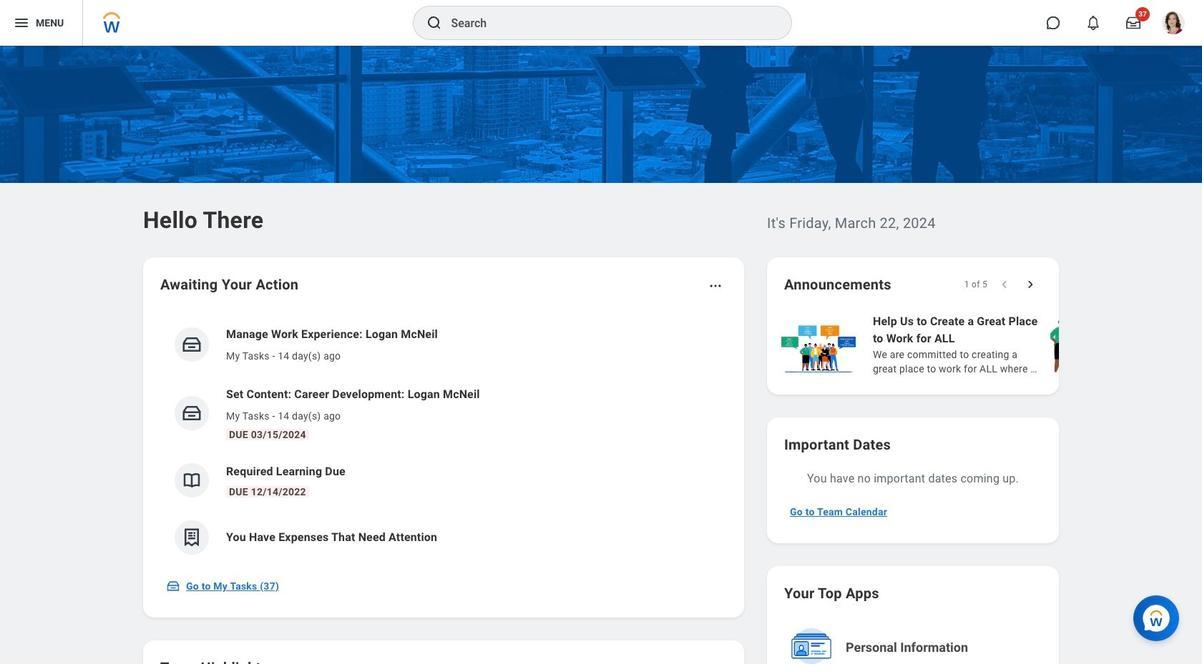 Task type: describe. For each thing, give the bounding box(es) containing it.
chevron left small image
[[998, 278, 1012, 292]]

1 vertical spatial inbox image
[[166, 580, 180, 594]]

0 horizontal spatial list
[[160, 315, 727, 567]]

inbox large image
[[1126, 16, 1141, 30]]

profile logan mcneil image
[[1162, 11, 1185, 37]]

1 horizontal spatial list
[[779, 312, 1202, 378]]

0 vertical spatial inbox image
[[181, 403, 203, 424]]



Task type: locate. For each thing, give the bounding box(es) containing it.
notifications large image
[[1086, 16, 1101, 30]]

chevron right small image
[[1023, 278, 1038, 292]]

0 horizontal spatial inbox image
[[166, 580, 180, 594]]

related actions image
[[708, 279, 723, 293]]

dashboard expenses image
[[181, 527, 203, 549]]

status
[[964, 279, 988, 291]]

banner
[[0, 0, 1202, 46]]

inbox image
[[181, 334, 203, 356]]

Search Workday  search field
[[451, 7, 762, 39]]

search image
[[425, 14, 443, 31]]

inbox image
[[181, 403, 203, 424], [166, 580, 180, 594]]

book open image
[[181, 470, 203, 492]]

list
[[779, 312, 1202, 378], [160, 315, 727, 567]]

justify image
[[13, 14, 30, 31]]

main content
[[0, 46, 1202, 665]]

1 horizontal spatial inbox image
[[181, 403, 203, 424]]



Task type: vqa. For each thing, say whether or not it's contained in the screenshot.
8.76%'s Human Resources (Payroll) (Inactive)
no



